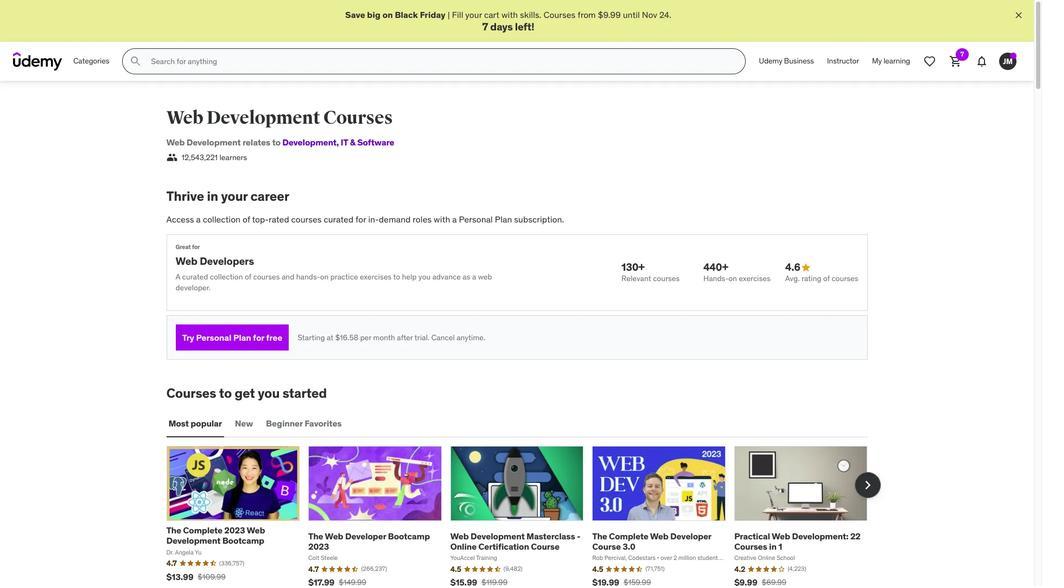 Task type: describe. For each thing, give the bounding box(es) containing it.
beginner favorites button
[[264, 411, 344, 437]]

practical web development: 22 courses in 1 link
[[735, 531, 861, 552]]

jm
[[1004, 56, 1013, 66]]

as
[[463, 272, 471, 282]]

130+ relevant courses
[[622, 261, 680, 283]]

3.0
[[623, 541, 636, 552]]

web inside web development masterclass - online certification course
[[451, 531, 469, 542]]

$9.99
[[598, 9, 621, 20]]

0 vertical spatial in
[[207, 188, 218, 205]]

developer inside "the complete web developer course 3.0"
[[671, 531, 712, 542]]

most
[[169, 418, 189, 429]]

hands-
[[296, 272, 320, 282]]

at
[[327, 333, 334, 342]]

22
[[851, 531, 861, 542]]

in inside practical web development: 22 courses in 1
[[770, 541, 777, 552]]

get
[[235, 385, 255, 402]]

demand
[[379, 214, 411, 225]]

access
[[166, 214, 194, 225]]

subscription.
[[514, 214, 564, 225]]

440+ hands-on exercises
[[704, 261, 771, 283]]

save big on black friday | fill your cart with skills. courses from $9.99 until nov 24. 7 days left!
[[345, 9, 672, 33]]

wishlist image
[[924, 55, 937, 68]]

free
[[266, 332, 282, 343]]

skills.
[[520, 9, 542, 20]]

on for save
[[383, 9, 393, 20]]

top-
[[252, 214, 269, 225]]

development inside the complete 2023 web development bootcamp
[[166, 536, 221, 547]]

&
[[350, 137, 356, 148]]

per
[[360, 333, 372, 342]]

1
[[779, 541, 783, 552]]

avg.
[[786, 274, 800, 283]]

categories
[[73, 56, 109, 66]]

fill
[[452, 9, 463, 20]]

cancel
[[432, 333, 455, 342]]

courses inside practical web development: 22 courses in 1
[[735, 541, 768, 552]]

beginner
[[266, 418, 303, 429]]

of left top-
[[243, 214, 250, 225]]

udemy business link
[[753, 48, 821, 75]]

with inside thrive in your career element
[[434, 214, 450, 225]]

great
[[176, 243, 191, 251]]

|
[[448, 9, 450, 20]]

web development masterclass - online certification course
[[451, 531, 581, 552]]

my learning
[[873, 56, 911, 66]]

courses inside 'great for web developers a curated collection of courses and hands-on practice exercises to help you advance as a web developer.'
[[253, 272, 280, 282]]

collection inside 'great for web developers a curated collection of courses and hands-on practice exercises to help you advance as a web developer.'
[[210, 272, 243, 282]]

udemy image
[[13, 52, 62, 71]]

developer.
[[176, 283, 211, 293]]

0 vertical spatial collection
[[203, 214, 241, 225]]

friday
[[420, 9, 446, 20]]

carousel element
[[166, 446, 881, 586]]

great for web developers a curated collection of courses and hands-on practice exercises to help you advance as a web developer.
[[176, 243, 492, 293]]

web inside the complete 2023 web development bootcamp
[[247, 525, 265, 536]]

you have alerts image
[[1011, 53, 1017, 59]]

course inside web development masterclass - online certification course
[[531, 541, 560, 552]]

4.6
[[786, 261, 801, 274]]

roles
[[413, 214, 432, 225]]

favorites
[[305, 418, 342, 429]]

0 vertical spatial to
[[272, 137, 281, 148]]

bootcamp inside the complete 2023 web development bootcamp
[[222, 536, 264, 547]]

black
[[395, 9, 418, 20]]

close image
[[1014, 10, 1025, 21]]

courses inside 130+ relevant courses
[[653, 274, 680, 283]]

bootcamp inside the web developer bootcamp 2023
[[388, 531, 430, 542]]

most popular button
[[166, 411, 224, 437]]

rating
[[802, 274, 822, 283]]

days
[[491, 20, 513, 33]]

of right rating
[[824, 274, 830, 283]]

7 inside the save big on black friday | fill your cart with skills. courses from $9.99 until nov 24. 7 days left!
[[482, 20, 488, 33]]

from
[[578, 9, 596, 20]]

the complete 2023 web development bootcamp link
[[166, 525, 265, 547]]

course inside "the complete web developer course 3.0"
[[593, 541, 621, 552]]

most popular
[[169, 418, 222, 429]]

thrive in your career element
[[166, 188, 868, 360]]

relevant
[[622, 274, 652, 283]]

categories button
[[67, 48, 116, 75]]

for inside 'great for web developers a curated collection of courses and hands-on practice exercises to help you advance as a web developer.'
[[192, 243, 200, 251]]

440+
[[704, 261, 729, 274]]

1 horizontal spatial 7
[[961, 50, 965, 58]]

until
[[623, 9, 640, 20]]

instructor link
[[821, 48, 866, 75]]

development:
[[792, 531, 849, 542]]

web development relates to development it & software
[[166, 137, 395, 148]]

instructor
[[827, 56, 860, 66]]

online
[[451, 541, 477, 552]]

development for web development relates to development it & software
[[187, 137, 241, 148]]

0 horizontal spatial a
[[196, 214, 201, 225]]

anytime.
[[457, 333, 486, 342]]

career
[[251, 188, 289, 205]]

web inside "the complete web developer course 3.0"
[[650, 531, 669, 542]]

try personal plan for free
[[182, 332, 282, 343]]

jm link
[[995, 48, 1021, 75]]

1 horizontal spatial a
[[452, 214, 457, 225]]

1 horizontal spatial for
[[253, 332, 264, 343]]

submit search image
[[129, 55, 142, 68]]

access a collection of top-rated courses curated for in-demand roles with a personal plan subscription.
[[166, 214, 564, 225]]

courses right rating
[[832, 274, 859, 283]]

-
[[577, 531, 581, 542]]

advance
[[433, 272, 461, 282]]

started
[[283, 385, 327, 402]]

notifications image
[[976, 55, 989, 68]]

the complete web developer course 3.0 link
[[593, 531, 712, 552]]

and
[[282, 272, 294, 282]]

learning
[[884, 56, 911, 66]]

nov
[[642, 9, 658, 20]]

web inside the web developer bootcamp 2023
[[325, 531, 343, 542]]

1 vertical spatial plan
[[233, 332, 251, 343]]

web development masterclass - online certification course link
[[451, 531, 581, 552]]

2023 inside the complete 2023 web development bootcamp
[[224, 525, 245, 536]]

it
[[341, 137, 348, 148]]



Task type: vqa. For each thing, say whether or not it's contained in the screenshot.
small icon within Thrive in your career element
yes



Task type: locate. For each thing, give the bounding box(es) containing it.
of down developers
[[245, 272, 251, 282]]

collection
[[203, 214, 241, 225], [210, 272, 243, 282]]

exercises inside 'great for web developers a curated collection of courses and hands-on practice exercises to help you advance as a web developer.'
[[360, 272, 392, 282]]

to right relates
[[272, 137, 281, 148]]

exercises inside '440+ hands-on exercises'
[[739, 274, 771, 283]]

small image
[[166, 152, 177, 163], [801, 262, 812, 273]]

1 vertical spatial small image
[[801, 262, 812, 273]]

courses right rated at left top
[[291, 214, 322, 225]]

0 vertical spatial your
[[466, 9, 482, 20]]

development inside web development masterclass - online certification course
[[471, 531, 525, 542]]

2023 inside the web developer bootcamp 2023
[[309, 541, 329, 552]]

a
[[176, 272, 180, 282]]

1 horizontal spatial exercises
[[739, 274, 771, 283]]

0 horizontal spatial small image
[[166, 152, 177, 163]]

development for web development masterclass - online certification course
[[471, 531, 525, 542]]

hands-
[[704, 274, 729, 283]]

starting at $16.58 per month after trial. cancel anytime.
[[298, 333, 486, 342]]

1 vertical spatial you
[[258, 385, 280, 402]]

for left in- on the left top
[[356, 214, 366, 225]]

udemy
[[759, 56, 783, 66]]

with inside the save big on black friday | fill your cart with skills. courses from $9.99 until nov 24. 7 days left!
[[502, 9, 518, 20]]

2 course from the left
[[593, 541, 621, 552]]

0 horizontal spatial developer
[[345, 531, 386, 542]]

1 horizontal spatial complete
[[609, 531, 649, 542]]

1 horizontal spatial course
[[593, 541, 621, 552]]

2 horizontal spatial on
[[729, 274, 737, 283]]

for right great at top left
[[192, 243, 200, 251]]

my learning link
[[866, 48, 917, 75]]

next image
[[859, 477, 877, 494]]

1 course from the left
[[531, 541, 560, 552]]

personal right roles
[[459, 214, 493, 225]]

0 vertical spatial curated
[[324, 214, 354, 225]]

0 vertical spatial 2023
[[224, 525, 245, 536]]

1 horizontal spatial curated
[[324, 214, 354, 225]]

for left free
[[253, 332, 264, 343]]

2 horizontal spatial to
[[393, 272, 400, 282]]

0 horizontal spatial with
[[434, 214, 450, 225]]

business
[[784, 56, 814, 66]]

2 vertical spatial for
[[253, 332, 264, 343]]

1 horizontal spatial your
[[466, 9, 482, 20]]

you right get
[[258, 385, 280, 402]]

plan left subscription.
[[495, 214, 512, 225]]

collection down developers
[[210, 272, 243, 282]]

2 horizontal spatial for
[[356, 214, 366, 225]]

cart
[[484, 9, 500, 20]]

0 horizontal spatial personal
[[196, 332, 232, 343]]

udemy business
[[759, 56, 814, 66]]

0 horizontal spatial exercises
[[360, 272, 392, 282]]

practical
[[735, 531, 771, 542]]

web developers link
[[176, 255, 254, 268]]

1 vertical spatial your
[[221, 188, 248, 205]]

on left practice
[[320, 272, 329, 282]]

the web developer bootcamp 2023 link
[[309, 531, 430, 552]]

0 horizontal spatial course
[[531, 541, 560, 552]]

the complete 2023 web development bootcamp
[[166, 525, 265, 547]]

0 vertical spatial you
[[419, 272, 431, 282]]

web inside 'great for web developers a curated collection of courses and hands-on practice exercises to help you advance as a web developer.'
[[176, 255, 198, 268]]

on for 440+
[[729, 274, 737, 283]]

24.
[[660, 9, 672, 20]]

1 vertical spatial 7
[[961, 50, 965, 58]]

on inside 'great for web developers a curated collection of courses and hands-on practice exercises to help you advance as a web developer.'
[[320, 272, 329, 282]]

7 left notifications image
[[961, 50, 965, 58]]

curated inside 'great for web developers a curated collection of courses and hands-on practice exercises to help you advance as a web developer.'
[[182, 272, 208, 282]]

0 horizontal spatial 2023
[[224, 525, 245, 536]]

2023
[[224, 525, 245, 536], [309, 541, 329, 552]]

1 vertical spatial collection
[[210, 272, 243, 282]]

thrive
[[166, 188, 204, 205]]

0 horizontal spatial complete
[[183, 525, 223, 536]]

exercises right practice
[[360, 272, 392, 282]]

0 horizontal spatial for
[[192, 243, 200, 251]]

courses inside the save big on black friday | fill your cart with skills. courses from $9.99 until nov 24. 7 days left!
[[544, 9, 576, 20]]

0 horizontal spatial you
[[258, 385, 280, 402]]

your left career
[[221, 188, 248, 205]]

to left get
[[219, 385, 232, 402]]

Search for anything text field
[[149, 52, 733, 71]]

0 horizontal spatial the
[[166, 525, 181, 536]]

courses to get you started
[[166, 385, 327, 402]]

in right thrive
[[207, 188, 218, 205]]

courses left the 1
[[735, 541, 768, 552]]

1 horizontal spatial bootcamp
[[388, 531, 430, 542]]

2 horizontal spatial a
[[472, 272, 476, 282]]

to left help
[[393, 272, 400, 282]]

1 vertical spatial 2023
[[309, 541, 329, 552]]

1 vertical spatial curated
[[182, 272, 208, 282]]

1 horizontal spatial personal
[[459, 214, 493, 225]]

on right 440+
[[729, 274, 737, 283]]

web
[[166, 107, 203, 129], [166, 137, 185, 148], [176, 255, 198, 268], [247, 525, 265, 536], [325, 531, 343, 542], [451, 531, 469, 542], [650, 531, 669, 542], [772, 531, 791, 542]]

0 horizontal spatial on
[[320, 272, 329, 282]]

1 horizontal spatial the
[[309, 531, 323, 542]]

on inside '440+ hands-on exercises'
[[729, 274, 737, 283]]

courses left the and at the left top of the page
[[253, 272, 280, 282]]

the inside "the complete web developer course 3.0"
[[593, 531, 608, 542]]

learners
[[220, 152, 247, 162]]

web
[[478, 272, 492, 282]]

0 vertical spatial 7
[[482, 20, 488, 33]]

0 horizontal spatial your
[[221, 188, 248, 205]]

web inside practical web development: 22 courses in 1
[[772, 531, 791, 542]]

software
[[357, 137, 395, 148]]

complete for development
[[183, 525, 223, 536]]

shopping cart with 7 items image
[[950, 55, 963, 68]]

0 vertical spatial personal
[[459, 214, 493, 225]]

0 vertical spatial for
[[356, 214, 366, 225]]

the inside the complete 2023 web development bootcamp
[[166, 525, 181, 536]]

7 link
[[943, 48, 969, 75]]

try
[[182, 332, 194, 343]]

month
[[373, 333, 395, 342]]

left!
[[515, 20, 535, 33]]

starting
[[298, 333, 325, 342]]

small image inside thrive in your career element
[[801, 262, 812, 273]]

course left -
[[531, 541, 560, 552]]

try personal plan for free link
[[176, 325, 289, 351]]

0 horizontal spatial 7
[[482, 20, 488, 33]]

a right access at the top of the page
[[196, 214, 201, 225]]

the
[[166, 525, 181, 536], [309, 531, 323, 542], [593, 531, 608, 542]]

0 vertical spatial plan
[[495, 214, 512, 225]]

a inside 'great for web developers a curated collection of courses and hands-on practice exercises to help you advance as a web developer.'
[[472, 272, 476, 282]]

courses left from at the top right
[[544, 9, 576, 20]]

big
[[367, 9, 381, 20]]

1 horizontal spatial plan
[[495, 214, 512, 225]]

for
[[356, 214, 366, 225], [192, 243, 200, 251], [253, 332, 264, 343]]

the for development
[[166, 525, 181, 536]]

in-
[[368, 214, 379, 225]]

avg. rating of courses
[[786, 274, 859, 283]]

1 horizontal spatial developer
[[671, 531, 712, 542]]

1 horizontal spatial in
[[770, 541, 777, 552]]

personal right try
[[196, 332, 232, 343]]

developer inside the web developer bootcamp 2023
[[345, 531, 386, 542]]

the complete web developer course 3.0
[[593, 531, 712, 552]]

0 horizontal spatial bootcamp
[[222, 536, 264, 547]]

courses right relevant
[[653, 274, 680, 283]]

2 vertical spatial to
[[219, 385, 232, 402]]

on inside the save big on black friday | fill your cart with skills. courses from $9.99 until nov 24. 7 days left!
[[383, 9, 393, 20]]

1 horizontal spatial you
[[419, 272, 431, 282]]

trial.
[[415, 333, 430, 342]]

to inside 'great for web developers a curated collection of courses and hands-on practice exercises to help you advance as a web developer.'
[[393, 272, 400, 282]]

practice
[[331, 272, 358, 282]]

certification
[[479, 541, 529, 552]]

1 horizontal spatial 2023
[[309, 541, 329, 552]]

0 vertical spatial small image
[[166, 152, 177, 163]]

after
[[397, 333, 413, 342]]

0 horizontal spatial to
[[219, 385, 232, 402]]

on
[[383, 9, 393, 20], [320, 272, 329, 282], [729, 274, 737, 283]]

the inside the web developer bootcamp 2023
[[309, 531, 323, 542]]

your inside thrive in your career element
[[221, 188, 248, 205]]

new button
[[233, 411, 255, 437]]

complete for course
[[609, 531, 649, 542]]

collection down thrive in your career
[[203, 214, 241, 225]]

beginner favorites
[[266, 418, 342, 429]]

development for web development courses
[[207, 107, 320, 129]]

it & software link
[[337, 137, 395, 148]]

130+
[[622, 261, 645, 274]]

thrive in your career
[[166, 188, 289, 205]]

on right the big
[[383, 9, 393, 20]]

exercises left the avg.
[[739, 274, 771, 283]]

0 horizontal spatial plan
[[233, 332, 251, 343]]

1 vertical spatial personal
[[196, 332, 232, 343]]

the for 2023
[[309, 531, 323, 542]]

small image up rating
[[801, 262, 812, 273]]

1 vertical spatial for
[[192, 243, 200, 251]]

you inside 'great for web developers a curated collection of courses and hands-on practice exercises to help you advance as a web developer.'
[[419, 272, 431, 282]]

1 vertical spatial with
[[434, 214, 450, 225]]

7 down cart on the top left
[[482, 20, 488, 33]]

0 horizontal spatial in
[[207, 188, 218, 205]]

1 vertical spatial in
[[770, 541, 777, 552]]

developers
[[200, 255, 254, 268]]

2 developer from the left
[[671, 531, 712, 542]]

1 horizontal spatial with
[[502, 9, 518, 20]]

complete inside the complete 2023 web development bootcamp
[[183, 525, 223, 536]]

your right fill
[[466, 9, 482, 20]]

courses up &
[[323, 107, 393, 129]]

plan left free
[[233, 332, 251, 343]]

new
[[235, 418, 253, 429]]

0 vertical spatial with
[[502, 9, 518, 20]]

with
[[502, 9, 518, 20], [434, 214, 450, 225]]

1 horizontal spatial on
[[383, 9, 393, 20]]

1 horizontal spatial small image
[[801, 262, 812, 273]]

your
[[466, 9, 482, 20], [221, 188, 248, 205]]

1 horizontal spatial to
[[272, 137, 281, 148]]

1 vertical spatial to
[[393, 272, 400, 282]]

12,543,221
[[182, 152, 218, 162]]

with up days
[[502, 9, 518, 20]]

of inside 'great for web developers a curated collection of courses and hands-on practice exercises to help you advance as a web developer.'
[[245, 272, 251, 282]]

a right roles
[[452, 214, 457, 225]]

curated left in- on the left top
[[324, 214, 354, 225]]

curated up developer.
[[182, 272, 208, 282]]

course
[[531, 541, 560, 552], [593, 541, 621, 552]]

your inside the save big on black friday | fill your cart with skills. courses from $9.99 until nov 24. 7 days left!
[[466, 9, 482, 20]]

with right roles
[[434, 214, 450, 225]]

the web developer bootcamp 2023
[[309, 531, 430, 552]]

courses
[[544, 9, 576, 20], [323, 107, 393, 129], [166, 385, 216, 402], [735, 541, 768, 552]]

small image left 12,543,221
[[166, 152, 177, 163]]

complete inside "the complete web developer course 3.0"
[[609, 531, 649, 542]]

practical web development: 22 courses in 1
[[735, 531, 861, 552]]

courses up most popular
[[166, 385, 216, 402]]

web development courses
[[166, 107, 393, 129]]

$16.58
[[335, 333, 359, 342]]

a right as
[[472, 272, 476, 282]]

0 horizontal spatial curated
[[182, 272, 208, 282]]

the for course
[[593, 531, 608, 542]]

to
[[272, 137, 281, 148], [393, 272, 400, 282], [219, 385, 232, 402]]

course left 3.0
[[593, 541, 621, 552]]

1 developer from the left
[[345, 531, 386, 542]]

2 horizontal spatial the
[[593, 531, 608, 542]]

you right help
[[419, 272, 431, 282]]

save
[[345, 9, 365, 20]]

masterclass
[[527, 531, 575, 542]]

popular
[[191, 418, 222, 429]]

in left the 1
[[770, 541, 777, 552]]

plan
[[495, 214, 512, 225], [233, 332, 251, 343]]



